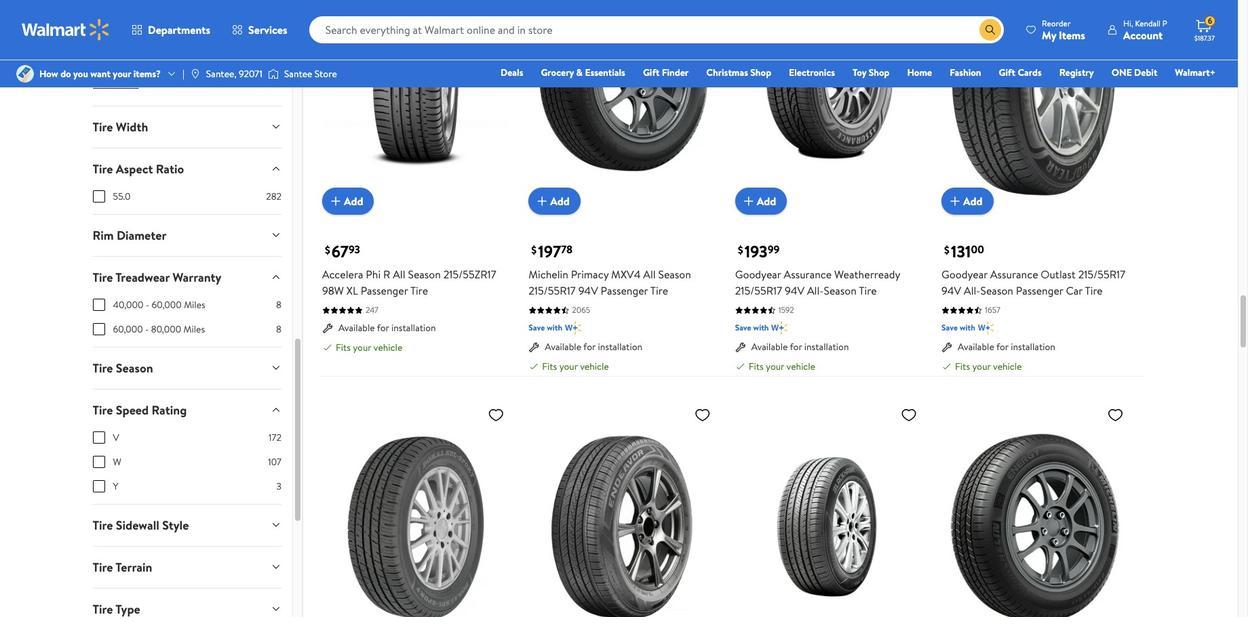 Task type: describe. For each thing, give the bounding box(es) containing it.
00
[[971, 243, 984, 258]]

account
[[1123, 27, 1163, 42]]

store
[[315, 67, 337, 81]]

add to favorites list, michelin energy saver a/s all season 215/55r17 94v passenger tire image
[[1107, 407, 1124, 424]]

walmart plus image for 193
[[772, 322, 788, 335]]

available for 131
[[958, 341, 994, 354]]

gift cards
[[999, 66, 1042, 79]]

installation for 131
[[1011, 341, 1055, 354]]

available for 197
[[545, 341, 581, 354]]

santee,
[[206, 67, 237, 81]]

season inside goodyear assurance outlast 215/55r17 94v all-season passenger car tire
[[981, 284, 1013, 299]]

deals
[[501, 66, 523, 79]]

add for 131
[[963, 194, 983, 209]]

- for 60,000
[[145, 323, 149, 336]]

for for 131
[[996, 341, 1009, 354]]

miles for 40,000 - 60,000 miles
[[184, 298, 205, 312]]

walmart image
[[22, 19, 110, 41]]

0 horizontal spatial 60,000
[[113, 323, 143, 336]]

do
[[60, 67, 71, 81]]

for for 193
[[790, 341, 802, 354]]

tire terrain tab
[[82, 547, 292, 589]]

tire treadwear warranty
[[93, 269, 221, 286]]

christmas shop link
[[700, 65, 777, 80]]

hi, kendall p account
[[1123, 17, 1167, 42]]

show more
[[93, 77, 139, 91]]

goodyear assurance outlast 215/55r17 94v all-season passenger car tire image
[[942, 0, 1129, 204]]

$187.37
[[1195, 33, 1215, 43]]

tire inside 'dropdown button'
[[93, 269, 113, 286]]

kendall
[[1135, 17, 1161, 29]]

grocery
[[541, 66, 574, 79]]

items
[[1059, 27, 1085, 42]]

|
[[182, 67, 184, 81]]

save with for 197
[[529, 322, 562, 334]]

michelin energy saver a/s all season 215/55r17 94v passenger tire image
[[942, 402, 1129, 618]]

vehicle for 131
[[993, 360, 1022, 374]]

gift finder link
[[637, 65, 695, 80]]

available for 193
[[751, 341, 788, 354]]

one
[[1112, 66, 1132, 79]]

add to cart image for 193
[[741, 193, 757, 210]]

rim diameter tab
[[82, 215, 292, 256]]

installation for 193
[[804, 341, 849, 354]]

santee store
[[284, 67, 337, 81]]

gift for gift cards
[[999, 66, 1016, 79]]

grocery & essentials link
[[535, 65, 631, 80]]

fits your vehicle down 247
[[336, 341, 402, 355]]

available for installation for 197
[[545, 341, 642, 354]]

goodyear assurance weatherready 215/55r17 94v all-season tire image
[[735, 0, 923, 204]]

santee, 92071
[[206, 67, 262, 81]]

tire treadwear warranty group
[[93, 298, 281, 347]]

for for 197
[[583, 341, 596, 354]]

0 vertical spatial 60,000
[[152, 298, 182, 312]]

michelin primacy mxv4 all season 215/55r17 94v passenger tire
[[529, 267, 691, 299]]

93
[[349, 243, 360, 258]]

hi,
[[1123, 17, 1133, 29]]

all- for 193
[[807, 284, 824, 299]]

with for 193
[[753, 322, 769, 334]]

add to favorites list, cooper endeavor all season 215/55r17 94v passenger tire fits: 2011-15 chevrolet cruze eco, 2012-14 toyota camry hybrid xle image
[[694, 407, 711, 424]]

282
[[266, 190, 281, 203]]

speed
[[116, 402, 149, 419]]

for down 247
[[377, 322, 389, 335]]

passenger for 197
[[601, 284, 648, 299]]

available for installation for 193
[[751, 341, 849, 354]]

tire width
[[93, 118, 148, 135]]

add to favorites list, blackhawk street-h hh11 uhp 215/55r17 94v passenger tire image
[[901, 407, 917, 424]]

goodyear for 131
[[942, 267, 988, 282]]

essentials
[[585, 66, 625, 79]]

assurance for 193
[[784, 267, 832, 282]]

215/55r17 for 193
[[735, 284, 782, 299]]

installation down "accelera phi r all season 215/55zr17 98w xl passenger tire"
[[391, 322, 436, 335]]

season inside goodyear assurance weatherready 215/55r17 94v all-season tire
[[824, 284, 857, 299]]

94v for 193
[[785, 284, 805, 299]]

home link
[[901, 65, 938, 80]]

tire inside "accelera phi r all season 215/55zr17 98w xl passenger tire"
[[410, 284, 428, 299]]

tire season tab
[[82, 348, 292, 389]]

tire inside goodyear assurance weatherready 215/55r17 94v all-season tire
[[859, 284, 877, 299]]

78
[[561, 243, 573, 258]]

r
[[383, 267, 390, 282]]

Walmart Site-Wide search field
[[309, 16, 1004, 43]]

$ for 193
[[738, 243, 743, 258]]

40,000
[[113, 298, 143, 312]]

add to cart image for 131
[[947, 193, 963, 210]]

172
[[269, 431, 281, 445]]

add to favorites list, doral sdl-sport all season 215/55r17 94v passenger tire fits: 2011-15 chevrolet cruze eco, 2012-14 toyota camry hybrid xle image
[[488, 407, 504, 424]]

save for 193
[[735, 322, 751, 334]]

how
[[39, 67, 58, 81]]

available for installation for 131
[[958, 341, 1055, 354]]

fits your vehicle for 197
[[542, 360, 609, 374]]

v
[[113, 431, 119, 445]]

doral sdl-sport all season 215/55r17 94v passenger tire fits: 2011-15 chevrolet cruze eco, 2012-14 toyota camry hybrid xle image
[[322, 402, 510, 618]]

tire sidewall style button
[[82, 505, 292, 547]]

add button for 67
[[322, 188, 374, 215]]

christmas shop
[[706, 66, 771, 79]]

fits for 193
[[749, 360, 764, 374]]

one debit
[[1112, 66, 1157, 79]]

add button for 131
[[942, 188, 994, 215]]

tire width button
[[82, 106, 292, 148]]

$ 197 78
[[531, 240, 573, 263]]

1657
[[985, 305, 1001, 316]]

available down 247
[[338, 322, 375, 335]]

santee
[[284, 67, 312, 81]]

fashion link
[[944, 65, 987, 80]]

3
[[276, 480, 281, 494]]

your for 193
[[766, 360, 784, 374]]

my
[[1042, 27, 1056, 42]]

rim
[[93, 227, 114, 244]]

passenger for 131
[[1016, 284, 1063, 299]]

cards
[[1018, 66, 1042, 79]]

michelin
[[529, 267, 568, 282]]

p
[[1163, 17, 1167, 29]]

tire treadwear warranty tab
[[82, 257, 292, 298]]

tire treadwear warranty button
[[82, 257, 292, 298]]

247
[[366, 305, 379, 316]]

94v inside michelin primacy mxv4 all season 215/55r17 94v passenger tire
[[578, 284, 598, 299]]

tire aspect ratio
[[93, 161, 184, 178]]

8 for 40,000 - 60,000 miles
[[276, 298, 281, 312]]

tire aspect ratio tab
[[82, 148, 292, 190]]

christmas
[[706, 66, 748, 79]]

 image for how do you want your items?
[[16, 65, 34, 83]]

107
[[268, 456, 281, 469]]

available for installation down 247
[[338, 322, 436, 335]]

reorder
[[1042, 17, 1071, 29]]

40,000 - 60,000 miles
[[113, 298, 205, 312]]

193
[[745, 240, 768, 263]]

save with for 131
[[942, 322, 975, 334]]

197
[[538, 240, 561, 263]]



Task type: vqa. For each thing, say whether or not it's contained in the screenshot.
$79.99
no



Task type: locate. For each thing, give the bounding box(es) containing it.
94v for 131
[[942, 284, 961, 299]]

more
[[117, 77, 139, 91]]

vehicle
[[374, 341, 402, 355], [580, 360, 609, 374], [787, 360, 815, 374], [993, 360, 1022, 374]]

walmart plus image down 1592
[[772, 322, 788, 335]]

$ inside $ 193 99
[[738, 243, 743, 258]]

add to cart image up 197
[[534, 193, 550, 210]]

season inside dropdown button
[[116, 360, 153, 377]]

0 vertical spatial -
[[146, 298, 149, 312]]

2 horizontal spatial 94v
[[942, 284, 961, 299]]

1 walmart plus image from the left
[[565, 322, 581, 335]]

save with
[[529, 322, 562, 334], [735, 322, 769, 334], [942, 322, 975, 334]]

home
[[907, 66, 932, 79]]

2 gift from the left
[[999, 66, 1016, 79]]

1 horizontal spatial 94v
[[785, 284, 805, 299]]

shop for toy shop
[[869, 66, 890, 79]]

tire sidewall style
[[93, 517, 189, 534]]

your for 197
[[559, 360, 578, 374]]

gift for gift finder
[[643, 66, 660, 79]]

1 add button from the left
[[322, 188, 374, 215]]

add to cart image up 131
[[947, 193, 963, 210]]

passenger inside michelin primacy mxv4 all season 215/55r17 94v passenger tire
[[601, 284, 648, 299]]

0 horizontal spatial all
[[393, 267, 405, 282]]

$ for 67
[[325, 243, 330, 258]]

toy
[[853, 66, 866, 79]]

goodyear inside goodyear assurance outlast 215/55r17 94v all-season passenger car tire
[[942, 267, 988, 282]]

$ 131 00
[[944, 240, 984, 263]]

terrain
[[116, 559, 152, 576]]

0 horizontal spatial shop
[[750, 66, 771, 79]]

blackhawk street-h hh11 uhp 215/55r17 94v passenger tire image
[[735, 402, 923, 618]]

0 horizontal spatial goodyear
[[735, 267, 781, 282]]

2 save from the left
[[735, 322, 751, 334]]

shop for christmas shop
[[750, 66, 771, 79]]

goodyear assurance outlast 215/55r17 94v all-season passenger car tire
[[942, 267, 1125, 299]]

services button
[[221, 14, 298, 46]]

with for 131
[[960, 322, 975, 334]]

fits for 197
[[542, 360, 557, 374]]

all right r
[[393, 267, 405, 282]]

add up 93 on the top of page
[[344, 194, 363, 209]]

215/55r17 inside goodyear assurance outlast 215/55r17 94v all-season passenger car tire
[[1078, 267, 1125, 282]]

2 add to cart image from the left
[[741, 193, 757, 210]]

weatherready
[[834, 267, 900, 282]]

accelera
[[322, 267, 363, 282]]

1 passenger from the left
[[361, 284, 408, 299]]

phi
[[366, 267, 381, 282]]

shop right toy
[[869, 66, 890, 79]]

60,000 up 80,000
[[152, 298, 182, 312]]

shop right 'christmas'
[[750, 66, 771, 79]]

2 horizontal spatial with
[[960, 322, 975, 334]]

mxv4
[[611, 267, 641, 282]]

you
[[73, 67, 88, 81]]

3 save with from the left
[[942, 322, 975, 334]]

 image for santee store
[[268, 67, 279, 81]]

0 horizontal spatial 215/55r17
[[529, 284, 576, 299]]

1 8 from the top
[[276, 298, 281, 312]]

sidewall
[[116, 517, 159, 534]]

$ 67 93
[[325, 240, 360, 263]]

rim diameter button
[[82, 215, 292, 256]]

your down 2065
[[559, 360, 578, 374]]

goodyear assurance weatherready 215/55r17 94v all-season tire
[[735, 267, 900, 299]]

gift left cards
[[999, 66, 1016, 79]]

michelin primacy mxv4 all season 215/55r17 94v passenger tire image
[[529, 0, 716, 204]]

1 horizontal spatial all
[[643, 267, 656, 282]]

installation
[[391, 322, 436, 335], [598, 341, 642, 354], [804, 341, 849, 354], [1011, 341, 1055, 354]]

goodyear down $ 193 99
[[735, 267, 781, 282]]

tab
[[82, 589, 292, 618]]

0 vertical spatial miles
[[184, 298, 205, 312]]

goodyear inside goodyear assurance weatherready 215/55r17 94v all-season tire
[[735, 267, 781, 282]]

4 add from the left
[[963, 194, 983, 209]]

1 horizontal spatial assurance
[[990, 267, 1038, 282]]

2 goodyear from the left
[[942, 267, 988, 282]]

fits your vehicle for 131
[[955, 360, 1022, 374]]

cooper endeavor all season 215/55r17 94v passenger tire fits: 2011-15 chevrolet cruze eco, 2012-14 toyota camry hybrid xle image
[[529, 402, 716, 618]]

98w
[[322, 284, 344, 299]]

1 horizontal spatial goodyear
[[942, 267, 988, 282]]

8
[[276, 298, 281, 312], [276, 323, 281, 336]]

fashion
[[950, 66, 981, 79]]

walmart plus image down 2065
[[565, 322, 581, 335]]

debit
[[1134, 66, 1157, 79]]

 image for santee, 92071
[[190, 69, 201, 79]]

services
[[248, 22, 287, 37]]

tire aspect ratio button
[[82, 148, 292, 190]]

$
[[325, 243, 330, 258], [531, 243, 537, 258], [738, 243, 743, 258], [944, 243, 950, 258]]

94v down primacy
[[578, 284, 598, 299]]

assurance up 1657 on the right of the page
[[990, 267, 1038, 282]]

0 horizontal spatial add to cart image
[[534, 193, 550, 210]]

 image
[[16, 65, 34, 83], [268, 67, 279, 81], [190, 69, 201, 79]]

deals link
[[494, 65, 529, 80]]

all for 67
[[393, 267, 405, 282]]

departments
[[148, 22, 210, 37]]

add to cart image up 193
[[741, 193, 757, 210]]

0 horizontal spatial  image
[[16, 65, 34, 83]]

0 vertical spatial 8
[[276, 298, 281, 312]]

gift finder
[[643, 66, 689, 79]]

primacy
[[571, 267, 609, 282]]

ratio
[[156, 161, 184, 178]]

tire speed rating tab
[[82, 390, 292, 431]]

55.0
[[113, 190, 131, 203]]

walmart plus image
[[978, 322, 994, 335]]

assurance for 131
[[990, 267, 1038, 282]]

save with for 193
[[735, 322, 769, 334]]

1 assurance from the left
[[784, 267, 832, 282]]

2 $ from the left
[[531, 243, 537, 258]]

- right 40,000
[[146, 298, 149, 312]]

- for 40,000
[[146, 298, 149, 312]]

2 add from the left
[[550, 194, 570, 209]]

2 assurance from the left
[[990, 267, 1038, 282]]

season up 1657 on the right of the page
[[981, 284, 1013, 299]]

215/55r17 up 1592
[[735, 284, 782, 299]]

2 shop from the left
[[869, 66, 890, 79]]

1592
[[779, 305, 794, 316]]

with for 197
[[547, 322, 562, 334]]

goodyear for 193
[[735, 267, 781, 282]]

1 horizontal spatial passenger
[[601, 284, 648, 299]]

$ 193 99
[[738, 240, 780, 263]]

goodyear
[[735, 267, 781, 282], [942, 267, 988, 282]]

your down 247
[[353, 341, 371, 355]]

add to cart image for 197
[[534, 193, 550, 210]]

season
[[408, 267, 441, 282], [658, 267, 691, 282], [824, 284, 857, 299], [981, 284, 1013, 299], [116, 360, 153, 377]]

 image right 92071
[[268, 67, 279, 81]]

1 horizontal spatial gift
[[999, 66, 1016, 79]]

walmart plus image
[[565, 322, 581, 335], [772, 322, 788, 335]]

1 save from the left
[[529, 322, 545, 334]]

electronics
[[789, 66, 835, 79]]

4 add button from the left
[[942, 188, 994, 215]]

1 goodyear from the left
[[735, 267, 781, 282]]

 image left "how" in the left of the page
[[16, 65, 34, 83]]

assurance inside goodyear assurance outlast 215/55r17 94v all-season passenger car tire
[[990, 267, 1038, 282]]

add up 99
[[757, 194, 776, 209]]

1 - from the top
[[146, 298, 149, 312]]

215/55zr17
[[443, 267, 496, 282]]

None checkbox
[[93, 190, 105, 203], [93, 299, 105, 311], [93, 323, 105, 336], [93, 432, 105, 444], [93, 456, 105, 469], [93, 481, 105, 493], [93, 190, 105, 203], [93, 299, 105, 311], [93, 323, 105, 336], [93, 432, 105, 444], [93, 456, 105, 469], [93, 481, 105, 493]]

0 horizontal spatial assurance
[[784, 267, 832, 282]]

passenger inside goodyear assurance outlast 215/55r17 94v all-season passenger car tire
[[1016, 284, 1063, 299]]

0 horizontal spatial add to cart image
[[328, 193, 344, 210]]

passenger
[[361, 284, 408, 299], [601, 284, 648, 299], [1016, 284, 1063, 299]]

registry
[[1059, 66, 1094, 79]]

add to cart image
[[534, 193, 550, 210], [947, 193, 963, 210]]

season up speed
[[116, 360, 153, 377]]

1 shop from the left
[[750, 66, 771, 79]]

3 add from the left
[[757, 194, 776, 209]]

2 with from the left
[[753, 322, 769, 334]]

tire season
[[93, 360, 153, 377]]

0 horizontal spatial all-
[[807, 284, 824, 299]]

toy shop
[[853, 66, 890, 79]]

for down 1657 on the right of the page
[[996, 341, 1009, 354]]

departments button
[[121, 14, 221, 46]]

your down walmart plus image
[[972, 360, 991, 374]]

assurance inside goodyear assurance weatherready 215/55r17 94v all-season tire
[[784, 267, 832, 282]]

60,000 down 40,000
[[113, 323, 143, 336]]

1 horizontal spatial all-
[[964, 284, 981, 299]]

passenger inside "accelera phi r all season 215/55zr17 98w xl passenger tire"
[[361, 284, 408, 299]]

save for 197
[[529, 322, 545, 334]]

finder
[[662, 66, 689, 79]]

1 $ from the left
[[325, 243, 330, 258]]

94v inside goodyear assurance weatherready 215/55r17 94v all-season tire
[[785, 284, 805, 299]]

add up 00 in the top of the page
[[963, 194, 983, 209]]

toy shop link
[[847, 65, 896, 80]]

2 all- from the left
[[964, 284, 981, 299]]

goodyear down $ 131 00
[[942, 267, 988, 282]]

season right r
[[408, 267, 441, 282]]

94v up 1592
[[785, 284, 805, 299]]

available for installation down walmart plus image
[[958, 341, 1055, 354]]

tire speed rating
[[93, 402, 187, 419]]

how do you want your items?
[[39, 67, 161, 81]]

all- inside goodyear assurance outlast 215/55r17 94v all-season passenger car tire
[[964, 284, 981, 299]]

1 vertical spatial miles
[[183, 323, 205, 336]]

$ left 197
[[531, 243, 537, 258]]

installation down michelin primacy mxv4 all season 215/55r17 94v passenger tire
[[598, 341, 642, 354]]

$ inside $ 197 78
[[531, 243, 537, 258]]

y
[[113, 480, 118, 494]]

1 horizontal spatial add to cart image
[[741, 193, 757, 210]]

3 $ from the left
[[738, 243, 743, 258]]

all inside michelin primacy mxv4 all season 215/55r17 94v passenger tire
[[643, 267, 656, 282]]

131
[[951, 240, 971, 263]]

94v inside goodyear assurance outlast 215/55r17 94v all-season passenger car tire
[[942, 284, 961, 299]]

Search search field
[[309, 16, 1004, 43]]

search icon image
[[985, 24, 996, 35]]

1 horizontal spatial add to cart image
[[947, 193, 963, 210]]

add to cart image
[[328, 193, 344, 210], [741, 193, 757, 210]]

$ left 131
[[944, 243, 950, 258]]

rating
[[152, 402, 187, 419]]

all inside "accelera phi r all season 215/55zr17 98w xl passenger tire"
[[393, 267, 405, 282]]

passenger down mxv4
[[601, 284, 648, 299]]

2 add button from the left
[[529, 188, 581, 215]]

save for 131
[[942, 322, 958, 334]]

0 horizontal spatial gift
[[643, 66, 660, 79]]

rim diameter
[[93, 227, 167, 244]]

season inside "accelera phi r all season 215/55zr17 98w xl passenger tire"
[[408, 267, 441, 282]]

assurance up 1592
[[784, 267, 832, 282]]

1 all- from the left
[[807, 284, 824, 299]]

miles right 80,000
[[183, 323, 205, 336]]

all for 197
[[643, 267, 656, 282]]

installation down goodyear assurance weatherready 215/55r17 94v all-season tire
[[804, 341, 849, 354]]

215/55r17 up car
[[1078, 267, 1125, 282]]

1 save with from the left
[[529, 322, 562, 334]]

215/55r17
[[1078, 267, 1125, 282], [529, 284, 576, 299], [735, 284, 782, 299]]

tire
[[93, 118, 113, 135], [93, 161, 113, 178], [93, 269, 113, 286], [410, 284, 428, 299], [650, 284, 668, 299], [859, 284, 877, 299], [1085, 284, 1103, 299], [93, 360, 113, 377], [93, 402, 113, 419], [93, 517, 113, 534], [93, 559, 113, 576]]

$ inside "$ 67 93"
[[325, 243, 330, 258]]

1 horizontal spatial 215/55r17
[[735, 284, 782, 299]]

your right want
[[113, 67, 131, 81]]

available for installation down 2065
[[545, 341, 642, 354]]

1 add from the left
[[344, 194, 363, 209]]

tire season button
[[82, 348, 292, 389]]

99
[[768, 243, 780, 258]]

add for 193
[[757, 194, 776, 209]]

vehicle down 2065
[[580, 360, 609, 374]]

$ for 197
[[531, 243, 537, 258]]

2 8 from the top
[[276, 323, 281, 336]]

3 save from the left
[[942, 322, 958, 334]]

2 horizontal spatial save with
[[942, 322, 975, 334]]

2 - from the top
[[145, 323, 149, 336]]

w
[[113, 456, 121, 469]]

215/55r17 inside michelin primacy mxv4 all season 215/55r17 94v passenger tire
[[529, 284, 576, 299]]

treadwear
[[116, 269, 170, 286]]

registry link
[[1053, 65, 1100, 80]]

add button
[[322, 188, 374, 215], [529, 188, 581, 215], [735, 188, 787, 215], [942, 188, 994, 215]]

2 passenger from the left
[[601, 284, 648, 299]]

1 horizontal spatial  image
[[190, 69, 201, 79]]

available for installation down 1592
[[751, 341, 849, 354]]

94v down 131
[[942, 284, 961, 299]]

show more button
[[82, 73, 150, 95]]

season down weatherready
[[824, 284, 857, 299]]

vehicle for 197
[[580, 360, 609, 374]]

reorder my items
[[1042, 17, 1085, 42]]

1 vertical spatial 60,000
[[113, 323, 143, 336]]

miles for 60,000 - 80,000 miles
[[183, 323, 205, 336]]

style
[[162, 517, 189, 534]]

fits your vehicle down 2065
[[542, 360, 609, 374]]

3 add button from the left
[[735, 188, 787, 215]]

2 horizontal spatial 215/55r17
[[1078, 267, 1125, 282]]

accelera phi r all season 215/55zr17 98w xl passenger tire image
[[322, 0, 510, 204]]

 image right |
[[190, 69, 201, 79]]

3 passenger from the left
[[1016, 284, 1063, 299]]

$ inside $ 131 00
[[944, 243, 950, 258]]

warranty
[[173, 269, 221, 286]]

vehicle down 1592
[[787, 360, 815, 374]]

aspect
[[116, 161, 153, 178]]

add button for 193
[[735, 188, 787, 215]]

3 94v from the left
[[942, 284, 961, 299]]

season inside michelin primacy mxv4 all season 215/55r17 94v passenger tire
[[658, 267, 691, 282]]

season right mxv4
[[658, 267, 691, 282]]

1 horizontal spatial with
[[753, 322, 769, 334]]

1 horizontal spatial 60,000
[[152, 298, 182, 312]]

add button up 93 on the top of page
[[322, 188, 374, 215]]

installation for 197
[[598, 341, 642, 354]]

1 with from the left
[[547, 322, 562, 334]]

add button up 00 in the top of the page
[[942, 188, 994, 215]]

1 horizontal spatial save
[[735, 322, 751, 334]]

2 horizontal spatial  image
[[268, 67, 279, 81]]

$ for 131
[[944, 243, 950, 258]]

walmart plus image for 197
[[565, 322, 581, 335]]

add for 67
[[344, 194, 363, 209]]

add up 78
[[550, 194, 570, 209]]

passenger down r
[[361, 284, 408, 299]]

your down 1592
[[766, 360, 784, 374]]

add button for 197
[[529, 188, 581, 215]]

0 horizontal spatial with
[[547, 322, 562, 334]]

2 horizontal spatial save
[[942, 322, 958, 334]]

your for 131
[[972, 360, 991, 374]]

215/55r17 inside goodyear assurance weatherready 215/55r17 94v all-season tire
[[735, 284, 782, 299]]

for down 1592
[[790, 341, 802, 354]]

0 horizontal spatial walmart plus image
[[565, 322, 581, 335]]

4 $ from the left
[[944, 243, 950, 258]]

1 horizontal spatial walmart plus image
[[772, 322, 788, 335]]

$ left 193
[[738, 243, 743, 258]]

grocery & essentials
[[541, 66, 625, 79]]

vehicle down walmart plus image
[[993, 360, 1022, 374]]

2 save with from the left
[[735, 322, 769, 334]]

1 vertical spatial -
[[145, 323, 149, 336]]

installation down goodyear assurance outlast 215/55r17 94v all-season passenger car tire
[[1011, 341, 1055, 354]]

electronics link
[[783, 65, 841, 80]]

1 vertical spatial 8
[[276, 323, 281, 336]]

1 horizontal spatial save with
[[735, 322, 769, 334]]

passenger down outlast
[[1016, 284, 1063, 299]]

fits your vehicle down walmart plus image
[[955, 360, 1022, 374]]

2 all from the left
[[643, 267, 656, 282]]

add button up 78
[[529, 188, 581, 215]]

fits for 131
[[955, 360, 970, 374]]

1 add to cart image from the left
[[328, 193, 344, 210]]

2 94v from the left
[[785, 284, 805, 299]]

vehicle for 193
[[787, 360, 815, 374]]

add button up 99
[[735, 188, 787, 215]]

215/55r17 for 131
[[1078, 267, 1125, 282]]

1 94v from the left
[[578, 284, 598, 299]]

miles down warranty
[[184, 298, 205, 312]]

add for 197
[[550, 194, 570, 209]]

tire inside goodyear assurance outlast 215/55r17 94v all-season passenger car tire
[[1085, 284, 1103, 299]]

tire speed rating group
[[93, 431, 281, 504]]

all right mxv4
[[643, 267, 656, 282]]

1 gift from the left
[[643, 66, 660, 79]]

2 add to cart image from the left
[[947, 193, 963, 210]]

60,000 - 80,000 miles
[[113, 323, 205, 336]]

1 horizontal spatial shop
[[869, 66, 890, 79]]

3 with from the left
[[960, 322, 975, 334]]

tire inside michelin primacy mxv4 all season 215/55r17 94v passenger tire
[[650, 284, 668, 299]]

available
[[338, 322, 375, 335], [545, 341, 581, 354], [751, 341, 788, 354], [958, 341, 994, 354]]

0 horizontal spatial save
[[529, 322, 545, 334]]

all- for 131
[[964, 284, 981, 299]]

0 horizontal spatial save with
[[529, 322, 562, 334]]

$ left 67
[[325, 243, 330, 258]]

2 walmart plus image from the left
[[772, 322, 788, 335]]

1 add to cart image from the left
[[534, 193, 550, 210]]

0 horizontal spatial passenger
[[361, 284, 408, 299]]

- left 80,000
[[145, 323, 149, 336]]

gift left finder
[[643, 66, 660, 79]]

2 horizontal spatial passenger
[[1016, 284, 1063, 299]]

fits your vehicle down 1592
[[749, 360, 815, 374]]

diameter
[[117, 227, 167, 244]]

215/55r17 down the michelin at the top
[[529, 284, 576, 299]]

tire width tab
[[82, 106, 292, 148]]

add to cart image for 67
[[328, 193, 344, 210]]

vehicle down 247
[[374, 341, 402, 355]]

add to cart image up 67
[[328, 193, 344, 210]]

for down 2065
[[583, 341, 596, 354]]

0 horizontal spatial 94v
[[578, 284, 598, 299]]

gift cards link
[[993, 65, 1048, 80]]

8 for 60,000 - 80,000 miles
[[276, 323, 281, 336]]

with
[[547, 322, 562, 334], [753, 322, 769, 334], [960, 322, 975, 334]]

available down 1592
[[751, 341, 788, 354]]

walmart+
[[1175, 66, 1216, 79]]

67
[[332, 240, 349, 263]]

width
[[116, 118, 148, 135]]

available down 2065
[[545, 341, 581, 354]]

tire terrain
[[93, 559, 152, 576]]

fits your vehicle for 193
[[749, 360, 815, 374]]

tire sidewall style tab
[[82, 505, 292, 547]]

tire terrain button
[[82, 547, 292, 589]]

1 all from the left
[[393, 267, 405, 282]]

available down walmart plus image
[[958, 341, 994, 354]]

all- inside goodyear assurance weatherready 215/55r17 94v all-season tire
[[807, 284, 824, 299]]



